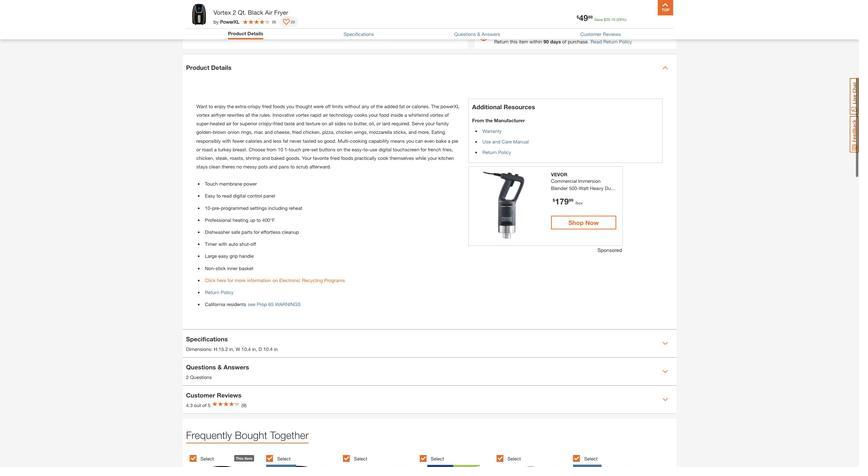 Task type: vqa. For each thing, say whether or not it's contained in the screenshot.
&
yes



Task type: describe. For each thing, give the bounding box(es) containing it.
400°f
[[262, 217, 275, 223]]

of down powerxl
[[445, 112, 449, 118]]

california
[[205, 302, 225, 308]]

additional resources
[[472, 103, 535, 111]]

0 horizontal spatial pre-
[[212, 205, 221, 211]]

goods.
[[286, 155, 301, 161]]

duty
[[605, 186, 615, 191]]

or right oil,
[[377, 121, 381, 127]]

0 horizontal spatial no
[[236, 164, 242, 170]]

dishwasher safe parts for effortless cleanup
[[205, 230, 299, 235]]

resources
[[504, 103, 535, 111]]

power
[[244, 181, 257, 187]]

enjoy
[[214, 104, 226, 109]]

.
[[610, 17, 611, 22]]

0 vertical spatial your
[[369, 112, 378, 118]]

vevor commercial immersion blender 500-watt heavy duty hand mixer variable speed stick mixer multi-purpose portable mixer
[[551, 172, 615, 213]]

0 horizontal spatial air
[[226, 121, 231, 127]]

policy inside free & easy returns in store or online return this item within 90 days of purchase. read return policy
[[619, 39, 632, 45]]

crispy-
[[259, 121, 274, 127]]

pre- inside want to enjoy the extra-crispy fried foods you thought were off limits without any of the added fat or calories. the powerxl vortex airfryer rewrites all the rules. innovative vortex rapid air technology cooks your food inside a whirlwind vortex of super-heated air for superior crispy-fried taste and texture on all sides no butter, oil, or lard required. serve your family golden-brown onion rings, mac and cheese, fried chicken, pizza, chicken wings, mozzarella sticks, and more. eating responsibly with fewer calories and less fat never tasted so good. multi-cooking capability means you can even bake a pie or roast a turkey breast. choose from 10 1-touch pre-set buttons on the easy-to-use digital touchscreen for french fries, chicken, steak, roasts, shrimp and baked goods. your favorite fried foods practically cook themselves while your kitchen stays clean theres no messy pots and pans to scrub afterward.
[[303, 147, 311, 153]]

warnings
[[275, 302, 301, 308]]

1 vertical spatial details
[[211, 64, 232, 71]]

scrub
[[296, 164, 308, 170]]

dimensions:
[[186, 347, 213, 353]]

2 horizontal spatial a
[[448, 138, 451, 144]]

fried up rules.
[[262, 104, 272, 109]]

1 horizontal spatial &
[[478, 31, 481, 37]]

to right up
[[257, 217, 261, 223]]

1 vertical spatial product
[[186, 64, 209, 71]]

70815
[[291, 13, 306, 20]]

1 vertical spatial off
[[251, 242, 256, 247]]

without
[[345, 104, 360, 109]]

return policy for return policy link to the top
[[483, 150, 511, 155]]

4.3 out of 5
[[186, 403, 211, 409]]

were
[[314, 104, 324, 109]]

2 vertical spatial a
[[214, 147, 217, 153]]

1 vertical spatial foods
[[341, 155, 353, 161]]

vortex
[[214, 9, 231, 16]]

residents
[[227, 302, 246, 308]]

10 inside want to enjoy the extra-crispy fried foods you thought were off limits without any of the added fat or calories. the powerxl vortex airfryer rewrites all the rules. innovative vortex rapid air technology cooks your food inside a whirlwind vortex of super-heated air for superior crispy-fried taste and texture on all sides no butter, oil, or lard required. serve your family golden-brown onion rings, mac and cheese, fried chicken, pizza, chicken wings, mozzarella sticks, and more. eating responsibly with fewer calories and less fat never tasted so good. multi-cooking capability means you can even bake a pie or roast a turkey breast. choose from 10 1-touch pre-set buttons on the easy-to-use digital touchscreen for french fries, chicken, steak, roasts, shrimp and baked goods. your favorite fried foods practically cook themselves while your kitchen stays clean theres no messy pots and pans to scrub afterward.
[[278, 147, 283, 153]]

specifications dimensions: h 15.2 in , w 10.4 in , d 10.4 in
[[186, 336, 278, 353]]

and down crispy-
[[265, 129, 273, 135]]

0 vertical spatial customer reviews
[[581, 31, 621, 37]]

10 inside $ 49 88 save $ 20 . 10 ( 29 %)
[[611, 17, 616, 22]]

65
[[268, 302, 274, 308]]

0 vertical spatial return policy link
[[483, 150, 511, 155]]

1 10.4 from the left
[[242, 347, 251, 353]]

services button
[[561, 8, 583, 25]]

professional
[[205, 217, 231, 223]]

feedback link image
[[850, 116, 859, 153]]

pie
[[452, 138, 458, 144]]

0 vertical spatial on
[[322, 121, 327, 127]]

for down "rewrites"
[[233, 121, 239, 127]]

pans
[[279, 164, 289, 170]]

to down goods.
[[291, 164, 295, 170]]

& for questions & answers
[[218, 364, 222, 372]]

themselves
[[390, 155, 414, 161]]

1 horizontal spatial all
[[329, 121, 333, 127]]

%)
[[622, 17, 627, 22]]

rings,
[[241, 129, 253, 135]]

the up food
[[376, 104, 383, 109]]

sticks,
[[394, 129, 407, 135]]

select for "1 / 6" group
[[201, 457, 214, 463]]

afterward.
[[310, 164, 331, 170]]

stick
[[551, 200, 562, 206]]

return right read
[[604, 39, 618, 45]]

2 in from the left
[[252, 347, 256, 353]]

sides
[[335, 121, 346, 127]]

0 horizontal spatial (
[[272, 19, 273, 24]]

0 vertical spatial details
[[248, 31, 263, 36]]

0 vertical spatial reviews
[[603, 31, 621, 37]]

0 horizontal spatial foods
[[273, 104, 285, 109]]

policy for the bottom return policy link
[[221, 290, 234, 296]]

& for free & easy returns in store or online
[[509, 29, 513, 37]]

2 10.4 from the left
[[263, 347, 273, 353]]

2 vortex from the left
[[296, 112, 309, 118]]

large easy grip handle
[[205, 254, 254, 260]]

black
[[248, 9, 263, 16]]

texture
[[306, 121, 321, 127]]

eating
[[432, 129, 445, 135]]

0 horizontal spatial digital
[[233, 193, 246, 199]]

70815 button
[[283, 13, 306, 20]]

use
[[370, 147, 377, 153]]

baton
[[232, 13, 247, 20]]

2 inside questions & answers 2 questions
[[186, 375, 189, 381]]

$ for 179
[[553, 198, 555, 203]]

parts
[[242, 230, 253, 235]]

and right use
[[492, 139, 501, 145]]

manual
[[513, 139, 529, 145]]

0 vertical spatial a
[[405, 112, 407, 118]]

smart stick 2 speed silver immersion blender with 300-watt motor and improved blade guards image
[[497, 466, 563, 468]]

5 / 6 group
[[497, 452, 570, 468]]

2 horizontal spatial $
[[604, 17, 606, 22]]

tasted
[[303, 138, 316, 144]]

1 horizontal spatial you
[[406, 138, 414, 144]]

limits
[[332, 104, 343, 109]]

2 vertical spatial your
[[428, 155, 437, 161]]

this item
[[236, 457, 253, 462]]

family
[[436, 121, 449, 127]]

cleanup
[[282, 230, 299, 235]]

steak,
[[216, 155, 229, 161]]

fried up never
[[292, 129, 302, 135]]

oil,
[[369, 121, 375, 127]]

reheat
[[289, 205, 302, 211]]

policy for return policy link to the top
[[498, 150, 511, 155]]

of inside free & easy returns in store or online return this item within 90 days of purchase. read return policy
[[563, 39, 567, 45]]

in
[[556, 29, 561, 37]]

purchase.
[[568, 39, 589, 45]]

1 vortex from the left
[[196, 112, 210, 118]]

select for 5 / 6 group
[[508, 457, 521, 463]]

0 horizontal spatial customer reviews
[[186, 392, 242, 400]]

handle
[[239, 254, 254, 260]]

choose
[[249, 147, 265, 153]]

touch membrane power
[[205, 181, 257, 187]]

20 button
[[280, 16, 299, 27]]

golden-
[[196, 129, 213, 135]]

select for 4 / 6 group
[[431, 457, 444, 463]]

)
[[275, 19, 276, 24]]

1 , from the left
[[233, 347, 234, 353]]

the home depot logo image
[[188, 5, 210, 27]]

here
[[217, 278, 226, 284]]

use
[[483, 139, 491, 145]]

4 / 6 group
[[420, 452, 493, 468]]

and right taste
[[296, 121, 304, 127]]

the left easy- in the top left of the page
[[344, 147, 351, 153]]

7 ft. led santa inflatable image
[[343, 466, 409, 468]]

0 horizontal spatial fat
[[283, 138, 288, 144]]

free
[[494, 29, 508, 37]]

select for 6 / 6 group
[[584, 457, 598, 463]]

cooking
[[350, 138, 367, 144]]

4.3
[[186, 403, 193, 409]]

pots
[[258, 164, 268, 170]]

2 vertical spatial mixer
[[571, 207, 583, 213]]

w
[[236, 347, 240, 353]]

3 in from the left
[[274, 347, 278, 353]]

3 / 6 group
[[343, 452, 416, 468]]

0 vertical spatial product
[[228, 31, 246, 36]]

0 vertical spatial product details
[[228, 31, 263, 36]]

1 caret image from the top
[[663, 65, 668, 71]]

touch
[[205, 181, 218, 187]]

( inside $ 49 88 save $ 20 . 10 ( 29 %)
[[617, 17, 618, 22]]

3 qt. duo stainless steel electric pressure cooker, v5 image
[[266, 466, 332, 468]]

caret image for questions & answers
[[663, 370, 668, 375]]

watt
[[579, 186, 589, 191]]

required.
[[392, 121, 411, 127]]

vortex 2 qt. black air fryer
[[214, 9, 288, 16]]

click to redirect to view my cart page image
[[655, 8, 664, 16]]

display image
[[283, 19, 290, 26]]

speed
[[596, 193, 610, 199]]

shop
[[569, 219, 584, 227]]

top button
[[658, 0, 673, 15]]

specifications for specifications
[[344, 31, 374, 37]]

questions & answers 2 questions
[[186, 364, 249, 381]]

caret image for customer reviews
[[663, 398, 668, 403]]

one+ 18v cordless multi-surface handheld vacuum kit with 2.0 ah battery and charger image
[[573, 466, 639, 468]]

immersion
[[578, 178, 601, 184]]

me button
[[622, 8, 643, 25]]

digital inside want to enjoy the extra-crispy fried foods you thought were off limits without any of the added fat or calories. the powerxl vortex airfryer rewrites all the rules. innovative vortex rapid air technology cooks your food inside a whirlwind vortex of super-heated air for superior crispy-fried taste and texture on all sides no butter, oil, or lard required. serve your family golden-brown onion rings, mac and cheese, fried chicken, pizza, chicken wings, mozzarella sticks, and more. eating responsibly with fewer calories and less fat never tasted so good. multi-cooking capability means you can even bake a pie or roast a turkey breast. choose from 10 1-touch pre-set buttons on the easy-to-use digital touchscreen for french fries, chicken, steak, roasts, shrimp and baked goods. your favorite fried foods practically cook themselves while your kitchen stays clean theres no messy pots and pans to scrub afterward.
[[379, 147, 392, 153]]

purpose
[[589, 200, 607, 206]]

taste
[[284, 121, 295, 127]]

additional
[[472, 103, 502, 111]]

and up pots
[[262, 155, 270, 161]]

easywring spin mop deep clean microfiber mop head refill (2-pack) image
[[420, 466, 486, 468]]

super-
[[196, 121, 210, 127]]

the down crispy
[[252, 112, 258, 118]]

item
[[245, 457, 253, 462]]

read return policy link
[[591, 38, 632, 45]]

and down baked
[[269, 164, 277, 170]]

services
[[562, 18, 583, 24]]

$ 179 99 /box
[[553, 197, 583, 206]]

multi- inside want to enjoy the extra-crispy fried foods you thought were off limits without any of the added fat or calories. the powerxl vortex airfryer rewrites all the rules. innovative vortex rapid air technology cooks your food inside a whirlwind vortex of super-heated air for superior crispy-fried taste and texture on all sides no butter, oil, or lard required. serve your family golden-brown onion rings, mac and cheese, fried chicken, pizza, chicken wings, mozzarella sticks, and more. eating responsibly with fewer calories and less fat never tasted so good. multi-cooking capability means you can even bake a pie or roast a turkey breast. choose from 10 1-touch pre-set buttons on the easy-to-use digital touchscreen for french fries, chicken, steak, roasts, shrimp and baked goods. your favorite fried foods practically cook themselves while your kitchen stays clean theres no messy pots and pans to scrub afterward.
[[338, 138, 350, 144]]

6 / 6 group
[[573, 452, 647, 468]]

1 vertical spatial mixer
[[563, 200, 575, 206]]

food
[[380, 112, 389, 118]]

2 / 6 group
[[266, 452, 340, 468]]

caret image for specifications
[[663, 341, 668, 347]]

1 vertical spatial with
[[218, 242, 227, 247]]

from
[[267, 147, 277, 153]]

easy-
[[352, 147, 364, 153]]

innovative
[[273, 112, 295, 118]]

2 vertical spatial questions
[[190, 375, 212, 381]]

kitchen
[[439, 155, 454, 161]]



Task type: locate. For each thing, give the bounding box(es) containing it.
the up "rewrites"
[[227, 104, 234, 109]]

1 horizontal spatial easy
[[515, 29, 529, 37]]

1 horizontal spatial 2
[[233, 9, 236, 16]]

1 select from the left
[[201, 457, 214, 463]]

20 inside $ 49 88 save $ 20 . 10 ( 29 %)
[[606, 17, 610, 22]]

easy inside free & easy returns in store or online return this item within 90 days of purchase. read return policy
[[515, 29, 529, 37]]

1 vertical spatial product details
[[186, 64, 232, 71]]

safe
[[231, 230, 240, 235]]

on right buttons
[[337, 147, 342, 153]]

1 vertical spatial customer
[[186, 392, 215, 400]]

& inside questions & answers 2 questions
[[218, 364, 222, 372]]

select up smart stick 2 speed silver immersion blender with 300-watt motor and improved blade guards image
[[508, 457, 521, 463]]

easy up item on the right
[[515, 29, 529, 37]]

in left the d
[[252, 347, 256, 353]]

calories.
[[412, 104, 430, 109]]

$ inside $ 179 99 /box
[[553, 198, 555, 203]]

return policy link down use and care manual link
[[483, 150, 511, 155]]

select inside 4 / 6 group
[[431, 457, 444, 463]]

store
[[563, 29, 579, 37]]

return down use
[[483, 150, 497, 155]]

1 horizontal spatial no
[[347, 121, 353, 127]]

all up pizza,
[[329, 121, 333, 127]]

want
[[196, 104, 207, 109]]

customer up read
[[581, 31, 602, 37]]

1 vertical spatial fat
[[283, 138, 288, 144]]

0 horizontal spatial specifications
[[186, 336, 228, 343]]

foods up innovative
[[273, 104, 285, 109]]

calories
[[246, 138, 262, 144]]

customer up 4.3 out of 5 on the left
[[186, 392, 215, 400]]

caret image
[[663, 65, 668, 71], [663, 341, 668, 347], [663, 370, 668, 375], [663, 398, 668, 403]]

dishwasher
[[205, 230, 230, 235]]

of right any
[[371, 104, 375, 109]]

chicken, down texture
[[303, 129, 321, 135]]

with left auto
[[218, 242, 227, 247]]

heated
[[210, 121, 225, 127]]

1 horizontal spatial chicken,
[[303, 129, 321, 135]]

2 horizontal spatial policy
[[619, 39, 632, 45]]

in
[[229, 347, 233, 353], [252, 347, 256, 353], [274, 347, 278, 353]]

blender
[[551, 186, 568, 191]]

select inside the 3 / 6 group
[[354, 457, 368, 463]]

3 vortex from the left
[[430, 112, 444, 118]]

1 horizontal spatial reviews
[[603, 31, 621, 37]]

9
[[273, 19, 275, 24]]

now
[[586, 219, 599, 227]]

2 vertical spatial on
[[273, 278, 278, 284]]

9pm
[[260, 13, 272, 20]]

live chat image
[[850, 78, 859, 115]]

select inside "1 / 6" group
[[201, 457, 214, 463]]

no down roasts,
[[236, 164, 242, 170]]

your up more.
[[426, 121, 435, 127]]

return down free at top right
[[494, 39, 509, 45]]

& inside free & easy returns in store or online return this item within 90 days of purchase. read return policy
[[509, 29, 513, 37]]

questions
[[454, 31, 476, 37], [186, 364, 216, 372], [190, 375, 212, 381]]

0 vertical spatial no
[[347, 121, 353, 127]]

select down frequently
[[201, 457, 214, 463]]

policy down use and care manual link
[[498, 150, 511, 155]]

1 vertical spatial 2
[[186, 375, 189, 381]]

&
[[509, 29, 513, 37], [478, 31, 481, 37], [218, 364, 222, 372]]

off right were
[[325, 104, 331, 109]]

crispy
[[248, 104, 261, 109]]

to right want
[[209, 104, 213, 109]]

1 vertical spatial on
[[337, 147, 342, 153]]

$ 49 88 save $ 20 . 10 ( 29 %)
[[577, 13, 627, 23]]

20 right display image
[[291, 19, 295, 24]]

n
[[227, 13, 231, 20]]

no right sides at the top of the page
[[347, 121, 353, 127]]

3 caret image from the top
[[663, 370, 668, 375]]

this
[[236, 457, 244, 462]]

extra-
[[235, 104, 248, 109]]

prop
[[257, 302, 267, 308]]

for
[[233, 121, 239, 127], [421, 147, 427, 153], [254, 230, 260, 235], [228, 278, 233, 284]]

fries,
[[443, 147, 453, 153]]

within
[[530, 39, 542, 45]]

1 horizontal spatial in
[[252, 347, 256, 353]]

bought
[[235, 430, 267, 442]]

1 horizontal spatial fat
[[399, 104, 405, 109]]

0 vertical spatial off
[[325, 104, 331, 109]]

a left pie
[[448, 138, 451, 144]]

programs
[[324, 278, 345, 284]]

shop now button
[[551, 216, 616, 230]]

1 vertical spatial return policy link
[[205, 290, 234, 296]]

to left read
[[217, 193, 221, 199]]

all up superior
[[246, 112, 250, 118]]

1 horizontal spatial off
[[325, 104, 331, 109]]

select inside 5 / 6 group
[[508, 457, 521, 463]]

1 horizontal spatial a
[[405, 112, 407, 118]]

10.4 right w
[[242, 347, 251, 353]]

$ for 49
[[577, 14, 579, 19]]

0 vertical spatial pre-
[[303, 147, 311, 153]]

easy down touch
[[205, 193, 215, 199]]

0 horizontal spatial all
[[246, 112, 250, 118]]

0 vertical spatial customer
[[581, 31, 602, 37]]

0 vertical spatial 10
[[611, 17, 616, 22]]

2 horizontal spatial in
[[274, 347, 278, 353]]

means
[[391, 138, 405, 144]]

click here for more information on electronic recycling programs link
[[205, 278, 345, 284]]

select up 7 ft. led santa inflatable image
[[354, 457, 368, 463]]

serve
[[412, 121, 424, 127]]

customer reviews button
[[581, 31, 621, 37], [581, 31, 621, 37]]

california residents see prop 65 warnings
[[205, 302, 301, 308]]

shut-
[[240, 242, 251, 247]]

2 horizontal spatial &
[[509, 29, 513, 37]]

multi- inside vevor commercial immersion blender 500-watt heavy duty hand mixer variable speed stick mixer multi-purpose portable mixer
[[577, 200, 589, 206]]

1 horizontal spatial $
[[577, 14, 579, 19]]

icon image
[[478, 33, 489, 41]]

and down "serve"
[[409, 129, 417, 135]]

1 horizontal spatial details
[[248, 31, 263, 36]]

0 vertical spatial multi-
[[338, 138, 350, 144]]

1 vertical spatial a
[[448, 138, 451, 144]]

1 vertical spatial your
[[426, 121, 435, 127]]

0 vertical spatial chicken,
[[303, 129, 321, 135]]

0 vertical spatial air
[[323, 112, 328, 118]]

2
[[233, 9, 236, 16], [186, 375, 189, 381]]

1 horizontal spatial foods
[[341, 155, 353, 161]]

air
[[265, 9, 273, 16]]

butter,
[[354, 121, 368, 127]]

1 vertical spatial 10
[[278, 147, 283, 153]]

easy
[[515, 29, 529, 37], [205, 193, 215, 199]]

pizza,
[[322, 129, 335, 135]]

0 vertical spatial return policy
[[483, 150, 511, 155]]

, left w
[[233, 347, 234, 353]]

0 horizontal spatial product
[[186, 64, 209, 71]]

set
[[311, 147, 318, 153]]

return down the click
[[205, 290, 219, 296]]

inner
[[227, 266, 238, 272]]

for right parts
[[254, 230, 260, 235]]

10 left 29
[[611, 17, 616, 22]]

90
[[544, 39, 549, 45]]

fried up cheese, at the left
[[274, 121, 283, 127]]

with inside want to enjoy the extra-crispy fried foods you thought were off limits without any of the added fat or calories. the powerxl vortex airfryer rewrites all the rules. innovative vortex rapid air technology cooks your food inside a whirlwind vortex of super-heated air for superior crispy-fried taste and texture on all sides no butter, oil, or lard required. serve your family golden-brown onion rings, mac and cheese, fried chicken, pizza, chicken wings, mozzarella sticks, and more. eating responsibly with fewer calories and less fat never tasted so good. multi-cooking capability means you can even bake a pie or roast a turkey breast. choose from 10 1-touch pre-set buttons on the easy-to-use digital touchscreen for french fries, chicken, steak, roasts, shrimp and baked goods. your favorite fried foods practically cook themselves while your kitchen stays clean theres no messy pots and pans to scrub afterward.
[[222, 138, 231, 144]]

2 , from the left
[[256, 347, 257, 353]]

2 select from the left
[[277, 457, 291, 463]]

select up 3 qt. duo stainless steel electric pressure cooker, v5 image
[[277, 457, 291, 463]]

chicken,
[[303, 129, 321, 135], [196, 155, 214, 161]]

or
[[581, 29, 587, 37], [406, 104, 411, 109], [377, 121, 381, 127], [196, 147, 201, 153]]

0 horizontal spatial in
[[229, 347, 233, 353]]

on left the electronic
[[273, 278, 278, 284]]

and up from
[[264, 138, 272, 144]]

1 vertical spatial return policy
[[205, 290, 234, 296]]

in right the d
[[274, 347, 278, 353]]

500-
[[569, 186, 579, 191]]

read
[[222, 193, 232, 199]]

or left calories.
[[406, 104, 411, 109]]

0 horizontal spatial customer
[[186, 392, 215, 400]]

fried down buttons
[[330, 155, 340, 161]]

product image image
[[188, 3, 210, 26]]

questions & answers
[[454, 31, 500, 37]]

policy down me
[[619, 39, 632, 45]]

multi- down chicken
[[338, 138, 350, 144]]

20 right save
[[606, 17, 610, 22]]

0 horizontal spatial a
[[214, 147, 217, 153]]

0 horizontal spatial return policy link
[[205, 290, 234, 296]]

rules.
[[260, 112, 271, 118]]

10.4 right the d
[[263, 347, 273, 353]]

1 vertical spatial digital
[[233, 193, 246, 199]]

or up purchase. on the right top
[[581, 29, 587, 37]]

3 select from the left
[[354, 457, 368, 463]]

1 horizontal spatial air
[[323, 112, 328, 118]]

bake
[[436, 138, 447, 144]]

1 horizontal spatial digital
[[379, 147, 392, 153]]

policy down here
[[221, 290, 234, 296]]

vortex down the
[[430, 112, 444, 118]]

0 vertical spatial easy
[[515, 29, 529, 37]]

vortex up super-
[[196, 112, 210, 118]]

0 vertical spatial specifications
[[344, 31, 374, 37]]

1 vertical spatial policy
[[498, 150, 511, 155]]

1 horizontal spatial 10
[[611, 17, 616, 22]]

auto
[[229, 242, 238, 247]]

select inside 6 / 6 group
[[584, 457, 598, 463]]

0 vertical spatial with
[[222, 138, 231, 144]]

select up one+ 18v cordless multi-surface handheld vacuum kit with 2.0 ah battery and charger image
[[584, 457, 598, 463]]

0 horizontal spatial return policy
[[205, 290, 234, 296]]

superior
[[240, 121, 257, 127]]

1 vertical spatial questions
[[186, 364, 216, 372]]

n baton rouge
[[227, 13, 264, 20]]

2 caret image from the top
[[663, 341, 668, 347]]

off down dishwasher safe parts for effortless cleanup
[[251, 242, 256, 247]]

a right inside
[[405, 112, 407, 118]]

theres
[[222, 164, 235, 170]]

powerxl
[[441, 104, 460, 109]]

questions for questions & answers
[[454, 31, 476, 37]]

/box
[[575, 201, 583, 205]]

1 horizontal spatial (
[[617, 17, 618, 22]]

a right roast
[[214, 147, 217, 153]]

1 vertical spatial specifications
[[186, 336, 228, 343]]

0 horizontal spatial details
[[211, 64, 232, 71]]

for up while
[[421, 147, 427, 153]]

0 vertical spatial all
[[246, 112, 250, 118]]

1 horizontal spatial specifications
[[344, 31, 374, 37]]

vortex down thought
[[296, 112, 309, 118]]

0 horizontal spatial answers
[[224, 364, 249, 372]]

1 in from the left
[[229, 347, 233, 353]]

commercial immersion blender 500-watt heavy duty hand mixer variable speed stick mixer multi-purpose portable mixer image
[[476, 172, 543, 239]]

1 vertical spatial pre-
[[212, 205, 221, 211]]

off inside want to enjoy the extra-crispy fried foods you thought were off limits without any of the added fat or calories. the powerxl vortex airfryer rewrites all the rules. innovative vortex rapid air technology cooks your food inside a whirlwind vortex of super-heated air for superior crispy-fried taste and texture on all sides no butter, oil, or lard required. serve your family golden-brown onion rings, mac and cheese, fried chicken, pizza, chicken wings, mozzarella sticks, and more. eating responsibly with fewer calories and less fat never tasted so good. multi-cooking capability means you can even bake a pie or roast a turkey breast. choose from 10 1-touch pre-set buttons on the easy-to-use digital touchscreen for french fries, chicken, steak, roasts, shrimp and baked goods. your favorite fried foods practically cook themselves while your kitchen stays clean theres no messy pots and pans to scrub afterward.
[[325, 104, 331, 109]]

5 select from the left
[[508, 457, 521, 463]]

you
[[287, 104, 294, 109], [406, 138, 414, 144]]

1 horizontal spatial on
[[322, 121, 327, 127]]

return policy down here
[[205, 290, 234, 296]]

6 select from the left
[[584, 457, 598, 463]]

product
[[228, 31, 246, 36], [186, 64, 209, 71]]

0 vertical spatial policy
[[619, 39, 632, 45]]

1 horizontal spatial product
[[228, 31, 246, 36]]

hand
[[551, 193, 563, 199]]

for right here
[[228, 278, 233, 284]]

customer reviews up read
[[581, 31, 621, 37]]

49
[[579, 13, 588, 23]]

chicken, down roast
[[196, 155, 214, 161]]

0 horizontal spatial ,
[[233, 347, 234, 353]]

answers for questions & answers 2 questions
[[224, 364, 249, 372]]

see prop 65 warnings button
[[248, 299, 301, 311]]

responsibly
[[196, 138, 221, 144]]

diy button
[[591, 8, 613, 25]]

electronic
[[279, 278, 301, 284]]

1 horizontal spatial customer
[[581, 31, 602, 37]]

portable
[[551, 207, 569, 213]]

questions for questions & answers 2 questions
[[186, 364, 216, 372]]

fried
[[262, 104, 272, 109], [274, 121, 283, 127], [292, 129, 302, 135], [330, 155, 340, 161]]

shrimp
[[246, 155, 260, 161]]

2 horizontal spatial on
[[337, 147, 342, 153]]

0 vertical spatial fat
[[399, 104, 405, 109]]

1 horizontal spatial 20
[[606, 17, 610, 22]]

0 horizontal spatial easy
[[205, 193, 215, 199]]

your
[[302, 155, 312, 161]]

0 vertical spatial mixer
[[564, 193, 576, 199]]

multi- down the variable
[[577, 200, 589, 206]]

0 horizontal spatial &
[[218, 364, 222, 372]]

2 horizontal spatial vortex
[[430, 112, 444, 118]]

fat right less
[[283, 138, 288, 144]]

specifications inside specifications dimensions: h 15.2 in , w 10.4 in , d 10.4 in
[[186, 336, 228, 343]]

1 / 6 group
[[190, 452, 263, 468]]

lard
[[382, 121, 390, 127]]

1 vertical spatial easy
[[205, 193, 215, 199]]

1-
[[285, 147, 289, 153]]

reviews up the read return policy link
[[603, 31, 621, 37]]

so
[[318, 138, 323, 144]]

of left 5
[[202, 403, 207, 409]]

warranty
[[483, 128, 502, 134]]

frequently
[[186, 430, 232, 442]]

( left )
[[272, 19, 273, 24]]

0 horizontal spatial off
[[251, 242, 256, 247]]

or inside free & easy returns in store or online return this item within 90 days of purchase. read return policy
[[581, 29, 587, 37]]

mixer down 500-
[[564, 193, 576, 199]]

or left roast
[[196, 147, 201, 153]]

pre- up your at the left top of page
[[303, 147, 311, 153]]

select inside 2 / 6 'group'
[[277, 457, 291, 463]]

& down 15.2
[[218, 364, 222, 372]]

specifications button
[[344, 31, 374, 37], [344, 31, 374, 37]]

cook
[[378, 155, 389, 161]]

french
[[428, 147, 441, 153]]

air
[[323, 112, 328, 118], [226, 121, 231, 127]]

use and care manual link
[[483, 139, 529, 145]]

& up this
[[509, 29, 513, 37]]

digital
[[379, 147, 392, 153], [233, 193, 246, 199]]

( right "."
[[617, 17, 618, 22]]

air up onion
[[226, 121, 231, 127]]

, left the d
[[256, 347, 257, 353]]

0 horizontal spatial reviews
[[217, 392, 242, 400]]

select for 2 / 6 'group'
[[277, 457, 291, 463]]

1 vertical spatial no
[[236, 164, 242, 170]]

air right rapid
[[323, 112, 328, 118]]

fat up inside
[[399, 104, 405, 109]]

select for the 3 / 6 group
[[354, 457, 368, 463]]

answers inside questions & answers 2 questions
[[224, 364, 249, 372]]

2 right n
[[233, 9, 236, 16]]

0 vertical spatial you
[[287, 104, 294, 109]]

digital right read
[[233, 193, 246, 199]]

control
[[247, 193, 262, 199]]

$ up portable
[[553, 198, 555, 203]]

digital up cook
[[379, 147, 392, 153]]

d
[[259, 347, 262, 353]]

specifications for specifications dimensions: h 15.2 in , w 10.4 in , d 10.4 in
[[186, 336, 228, 343]]

return policy down use and care manual link
[[483, 150, 511, 155]]

baked
[[271, 155, 285, 161]]

customer reviews up 5
[[186, 392, 242, 400]]

timer with auto shut-off
[[205, 242, 256, 247]]

0 horizontal spatial chicken,
[[196, 155, 214, 161]]

4 select from the left
[[431, 457, 444, 463]]

the right from at the top right
[[486, 118, 493, 123]]

1 horizontal spatial pre-
[[303, 147, 311, 153]]

0 horizontal spatial vortex
[[196, 112, 210, 118]]

0 vertical spatial digital
[[379, 147, 392, 153]]

2 vertical spatial policy
[[221, 290, 234, 296]]

4 caret image from the top
[[663, 398, 668, 403]]

20 inside dropdown button
[[291, 19, 295, 24]]

see
[[248, 302, 256, 308]]

1 horizontal spatial multi-
[[577, 200, 589, 206]]

you left 'can'
[[406, 138, 414, 144]]

$ left 88
[[577, 14, 579, 19]]

179
[[555, 197, 569, 206]]

10 left 1-
[[278, 147, 283, 153]]

return policy for the bottom return policy link
[[205, 290, 234, 296]]

0 horizontal spatial 10.4
[[242, 347, 251, 353]]

1 vertical spatial customer reviews
[[186, 392, 242, 400]]

1 horizontal spatial return policy
[[483, 150, 511, 155]]

reviews up (9)
[[217, 392, 242, 400]]

answers for questions & answers
[[482, 31, 500, 37]]

mixer left /box
[[563, 200, 575, 206]]

you up innovative
[[287, 104, 294, 109]]



